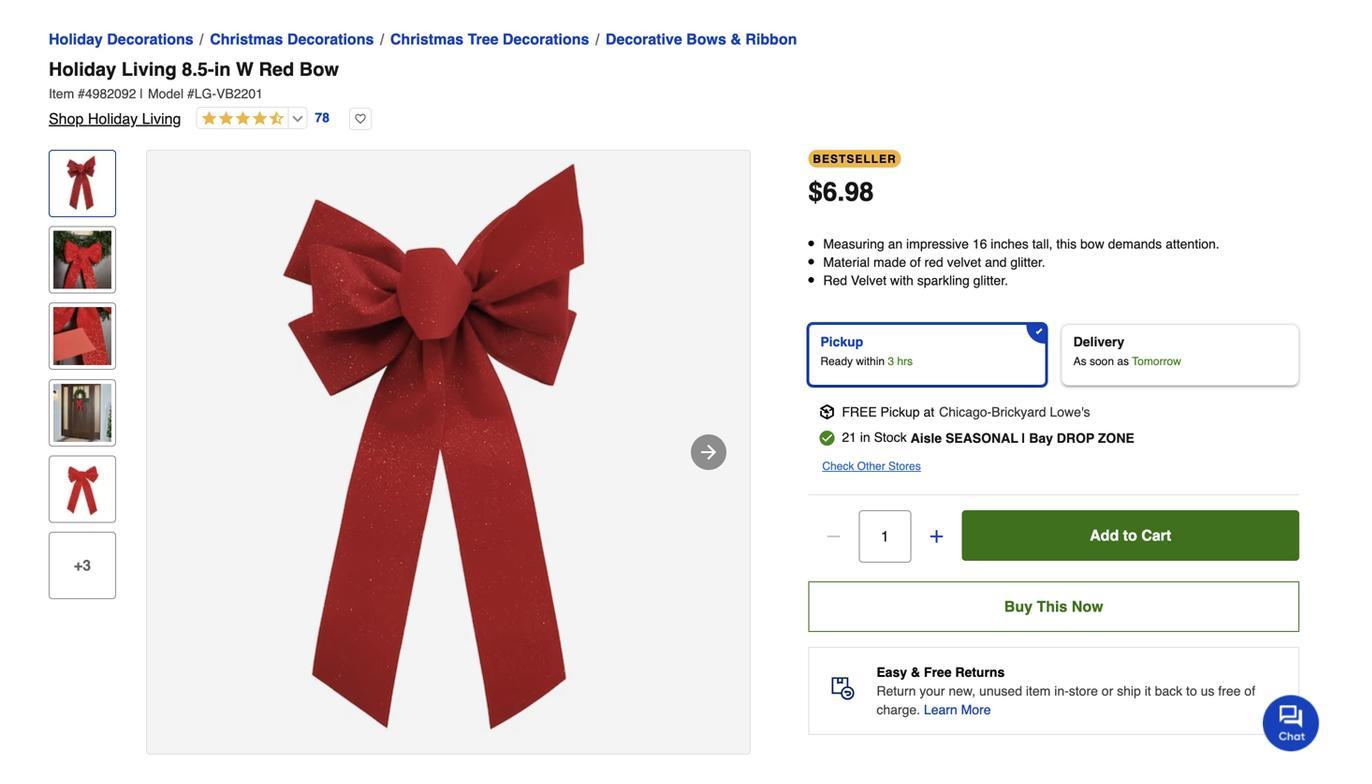 Task type: describe. For each thing, give the bounding box(es) containing it.
1 # from the left
[[78, 86, 85, 101]]

returns
[[956, 665, 1005, 680]]

item
[[49, 86, 74, 101]]

21 in stock aisle seasonal | bay drop zone
[[842, 430, 1135, 446]]

soon
[[1090, 355, 1115, 368]]

easy
[[877, 665, 908, 680]]

16
[[973, 237, 988, 252]]

free
[[1219, 684, 1242, 699]]

delivery as soon as tomorrow
[[1074, 334, 1182, 368]]

to inside add to cart button
[[1124, 527, 1138, 544]]

christmas tree decorations link
[[391, 28, 590, 51]]

lowe's
[[1051, 404, 1091, 419]]

now
[[1072, 598, 1104, 615]]

as
[[1074, 355, 1087, 368]]

stores
[[889, 460, 922, 473]]

98
[[845, 177, 874, 207]]

4982092
[[85, 86, 136, 101]]

bow
[[1081, 237, 1105, 252]]

chicago-
[[940, 404, 992, 419]]

other
[[858, 460, 886, 473]]

2 # from the left
[[187, 86, 195, 101]]

store
[[1070, 684, 1099, 699]]

christmas for christmas tree decorations
[[391, 30, 464, 48]]

arrow right image
[[698, 441, 720, 464]]

learn more link
[[925, 701, 992, 719]]

of inside easy & free returns return your new, unused item in-store or ship it back to us free of charge.
[[1245, 684, 1256, 699]]

easy & free returns return your new, unused item in-store or ship it back to us free of charge.
[[877, 665, 1256, 717]]

1 horizontal spatial pickup
[[881, 404, 920, 419]]

christmas decorations link
[[210, 28, 374, 51]]

red inside measuring an impressive 16 inches tall, this bow demands attention. material made of red velvet and glitter. red velvet with sparkling glitter.
[[824, 273, 848, 288]]

w
[[236, 59, 254, 80]]

0 vertical spatial glitter.
[[1011, 255, 1046, 270]]

bestseller
[[813, 153, 897, 166]]

measuring an impressive 16 inches tall, this bow demands attention. material made of red velvet and glitter. red velvet with sparkling glitter.
[[824, 237, 1220, 288]]

21
[[842, 430, 857, 445]]

decorative bows & ribbon
[[606, 30, 798, 48]]

return
[[877, 684, 917, 699]]

with
[[891, 273, 914, 288]]

ship
[[1118, 684, 1142, 699]]

holiday living 8.5-in w red bow item # 4982092 | model # lg-vb2201
[[49, 59, 339, 101]]

1 vertical spatial glitter.
[[974, 273, 1009, 288]]

zone
[[1099, 431, 1135, 446]]

& inside easy & free returns return your new, unused item in-store or ship it back to us free of charge.
[[911, 665, 921, 680]]

stock
[[875, 430, 907, 445]]

material
[[824, 255, 870, 270]]

lg-
[[195, 86, 216, 101]]

hrs
[[898, 355, 913, 368]]

holiday living  #lg-vb2201 - thumbnail2 image
[[53, 231, 111, 289]]

minus image
[[825, 527, 843, 546]]

living inside holiday living 8.5-in w red bow item # 4982092 | model # lg-vb2201
[[122, 59, 177, 80]]

buy
[[1005, 598, 1033, 615]]

6
[[823, 177, 838, 207]]

item number 4 9 8 2 0 9 2 and model number l g - v b 2 2 0 1 element
[[49, 84, 1300, 103]]

holiday living  #lg-vb2201 - thumbnail5 image
[[53, 460, 111, 518]]

free pickup at chicago-brickyard lowe's
[[842, 404, 1091, 419]]

free
[[925, 665, 952, 680]]

check other stores
[[823, 460, 922, 473]]

1 vertical spatial living
[[142, 110, 181, 127]]

vb2201
[[216, 86, 263, 101]]

3
[[888, 355, 895, 368]]

| inside holiday living 8.5-in w red bow item # 4982092 | model # lg-vb2201
[[140, 86, 143, 101]]

.
[[838, 177, 845, 207]]

your
[[920, 684, 946, 699]]

velvet
[[851, 273, 887, 288]]

check other stores button
[[823, 457, 922, 476]]

velvet
[[948, 255, 982, 270]]

8.5-
[[182, 59, 214, 80]]

pickup ready within 3 hrs
[[821, 334, 913, 368]]

add
[[1091, 527, 1120, 544]]

decorative
[[606, 30, 683, 48]]

plus image
[[928, 527, 946, 546]]

made
[[874, 255, 907, 270]]

+3
[[74, 557, 91, 574]]

this
[[1057, 237, 1077, 252]]

and
[[986, 255, 1007, 270]]

item
[[1027, 684, 1051, 699]]

tree
[[468, 30, 499, 48]]

it
[[1145, 684, 1152, 699]]

red inside holiday living 8.5-in w red bow item # 4982092 | model # lg-vb2201
[[259, 59, 294, 80]]

chat invite button image
[[1264, 695, 1321, 752]]

charge.
[[877, 702, 921, 717]]

shop holiday living
[[49, 110, 181, 127]]

in inside 21 in stock aisle seasonal | bay drop zone
[[861, 430, 871, 445]]

& inside 'link'
[[731, 30, 742, 48]]

holiday living  #lg-vb2201 - thumbnail3 image
[[53, 307, 111, 366]]

holiday for decorations
[[49, 30, 103, 48]]

this
[[1037, 598, 1068, 615]]

us
[[1202, 684, 1215, 699]]

sparkling
[[918, 273, 970, 288]]



Task type: vqa. For each thing, say whether or not it's contained in the screenshot.
the leftmost glitter.
yes



Task type: locate. For each thing, give the bounding box(es) containing it.
tall,
[[1033, 237, 1053, 252]]

christmas up w at top
[[210, 30, 283, 48]]

pickup up ready
[[821, 334, 864, 349]]

1 vertical spatial pickup
[[881, 404, 920, 419]]

of
[[910, 255, 921, 270], [1245, 684, 1256, 699]]

0 horizontal spatial glitter.
[[974, 273, 1009, 288]]

to
[[1124, 527, 1138, 544], [1187, 684, 1198, 699]]

1 horizontal spatial to
[[1187, 684, 1198, 699]]

& left the free
[[911, 665, 921, 680]]

add to cart
[[1091, 527, 1172, 544]]

1 christmas from the left
[[210, 30, 283, 48]]

0 horizontal spatial decorations
[[107, 30, 194, 48]]

$ 6 . 98
[[809, 177, 874, 207]]

holiday decorations link
[[49, 28, 194, 51]]

to inside easy & free returns return your new, unused item in-store or ship it back to us free of charge.
[[1187, 684, 1198, 699]]

decorations right tree
[[503, 30, 590, 48]]

pickup inside "pickup ready within 3 hrs"
[[821, 334, 864, 349]]

in left w at top
[[214, 59, 231, 80]]

&
[[731, 30, 742, 48], [911, 665, 921, 680]]

to right add
[[1124, 527, 1138, 544]]

tomorrow
[[1133, 355, 1182, 368]]

christmas left tree
[[391, 30, 464, 48]]

measuring
[[824, 237, 885, 252]]

0 horizontal spatial of
[[910, 255, 921, 270]]

free
[[842, 404, 877, 419]]

bow
[[300, 59, 339, 80]]

bows
[[687, 30, 727, 48]]

+3 button
[[49, 532, 116, 600]]

ribbon
[[746, 30, 798, 48]]

of inside measuring an impressive 16 inches tall, this bow demands attention. material made of red velvet and glitter. red velvet with sparkling glitter.
[[910, 255, 921, 270]]

of left red
[[910, 255, 921, 270]]

| left bay
[[1022, 431, 1026, 446]]

2 decorations from the left
[[287, 30, 374, 48]]

ready
[[821, 355, 853, 368]]

learn
[[925, 702, 958, 717]]

holiday living  #lg-vb2201 - thumbnail4 image
[[53, 384, 111, 442]]

living up model
[[122, 59, 177, 80]]

0 horizontal spatial christmas
[[210, 30, 283, 48]]

in
[[214, 59, 231, 80], [861, 430, 871, 445]]

1 horizontal spatial |
[[1022, 431, 1026, 446]]

4.5 stars image
[[197, 111, 284, 128]]

1 horizontal spatial of
[[1245, 684, 1256, 699]]

back
[[1156, 684, 1183, 699]]

glitter. down and
[[974, 273, 1009, 288]]

0 vertical spatial &
[[731, 30, 742, 48]]

red
[[259, 59, 294, 80], [824, 273, 848, 288]]

of right free
[[1245, 684, 1256, 699]]

1 horizontal spatial in
[[861, 430, 871, 445]]

# right model
[[187, 86, 195, 101]]

decorations up bow
[[287, 30, 374, 48]]

red
[[925, 255, 944, 270]]

0 horizontal spatial red
[[259, 59, 294, 80]]

Stepper number input field with increment and decrement buttons number field
[[859, 510, 912, 563]]

holiday for living
[[49, 59, 116, 80]]

as
[[1118, 355, 1130, 368]]

shop
[[49, 110, 84, 127]]

model
[[148, 86, 184, 101]]

inches
[[991, 237, 1029, 252]]

check circle filled image
[[820, 431, 835, 446]]

pickup up stock
[[881, 404, 920, 419]]

add to cart button
[[962, 510, 1300, 561]]

christmas decorations
[[210, 30, 374, 48]]

1 horizontal spatial red
[[824, 273, 848, 288]]

2 vertical spatial holiday
[[88, 110, 138, 127]]

decorative bows & ribbon link
[[606, 28, 798, 51]]

demands
[[1109, 237, 1163, 252]]

cart
[[1142, 527, 1172, 544]]

holiday
[[49, 30, 103, 48], [49, 59, 116, 80], [88, 110, 138, 127]]

0 vertical spatial in
[[214, 59, 231, 80]]

in-
[[1055, 684, 1070, 699]]

0 vertical spatial red
[[259, 59, 294, 80]]

0 vertical spatial living
[[122, 59, 177, 80]]

# right item
[[78, 86, 85, 101]]

1 decorations from the left
[[107, 30, 194, 48]]

an
[[889, 237, 903, 252]]

|
[[140, 86, 143, 101], [1022, 431, 1026, 446]]

buy this now button
[[809, 582, 1300, 632]]

red down material
[[824, 273, 848, 288]]

christmas inside christmas tree decorations link
[[391, 30, 464, 48]]

holiday inside holiday living 8.5-in w red bow item # 4982092 | model # lg-vb2201
[[49, 59, 116, 80]]

#
[[78, 86, 85, 101], [187, 86, 195, 101]]

1 vertical spatial in
[[861, 430, 871, 445]]

check
[[823, 460, 855, 473]]

0 vertical spatial |
[[140, 86, 143, 101]]

1 horizontal spatial christmas
[[391, 30, 464, 48]]

aisle
[[911, 431, 942, 446]]

0 horizontal spatial in
[[214, 59, 231, 80]]

christmas tree decorations
[[391, 30, 590, 48]]

decorations up 8.5-
[[107, 30, 194, 48]]

glitter. down tall,
[[1011, 255, 1046, 270]]

impressive
[[907, 237, 970, 252]]

delivery
[[1074, 334, 1125, 349]]

1 vertical spatial |
[[1022, 431, 1026, 446]]

holiday living  #lg-vb2201 - thumbnail image
[[53, 155, 111, 213]]

new,
[[949, 684, 976, 699]]

0 vertical spatial holiday
[[49, 30, 103, 48]]

3 decorations from the left
[[503, 30, 590, 48]]

learn more
[[925, 702, 992, 717]]

living down model
[[142, 110, 181, 127]]

brickyard
[[992, 404, 1047, 419]]

to left us
[[1187, 684, 1198, 699]]

78
[[315, 110, 330, 125]]

0 horizontal spatial pickup
[[821, 334, 864, 349]]

pickup image
[[820, 404, 835, 419]]

decorations for christmas decorations
[[287, 30, 374, 48]]

1 vertical spatial red
[[824, 273, 848, 288]]

0 horizontal spatial #
[[78, 86, 85, 101]]

0 horizontal spatial |
[[140, 86, 143, 101]]

$
[[809, 177, 823, 207]]

1 horizontal spatial decorations
[[287, 30, 374, 48]]

1 vertical spatial of
[[1245, 684, 1256, 699]]

1 horizontal spatial glitter.
[[1011, 255, 1046, 270]]

or
[[1102, 684, 1114, 699]]

2 christmas from the left
[[391, 30, 464, 48]]

buy this now
[[1005, 598, 1104, 615]]

red right w at top
[[259, 59, 294, 80]]

0 vertical spatial to
[[1124, 527, 1138, 544]]

in right 21
[[861, 430, 871, 445]]

christmas for christmas decorations
[[210, 30, 283, 48]]

drop
[[1057, 431, 1095, 446]]

| left model
[[140, 86, 143, 101]]

2 horizontal spatial decorations
[[503, 30, 590, 48]]

0 vertical spatial pickup
[[821, 334, 864, 349]]

decorations for holiday decorations
[[107, 30, 194, 48]]

decorations inside christmas decorations link
[[287, 30, 374, 48]]

decorations inside holiday decorations link
[[107, 30, 194, 48]]

bay
[[1030, 431, 1054, 446]]

1 horizontal spatial &
[[911, 665, 921, 680]]

0 horizontal spatial &
[[731, 30, 742, 48]]

holiday living  #lg-vb2201 image
[[147, 151, 750, 754]]

| inside 21 in stock aisle seasonal | bay drop zone
[[1022, 431, 1026, 446]]

0 horizontal spatial to
[[1124, 527, 1138, 544]]

in inside holiday living 8.5-in w red bow item # 4982092 | model # lg-vb2201
[[214, 59, 231, 80]]

option group containing pickup
[[801, 316, 1308, 393]]

1 vertical spatial &
[[911, 665, 921, 680]]

heart outline image
[[349, 108, 372, 130]]

decorations inside christmas tree decorations link
[[503, 30, 590, 48]]

option group
[[801, 316, 1308, 393]]

christmas
[[210, 30, 283, 48], [391, 30, 464, 48]]

1 vertical spatial holiday
[[49, 59, 116, 80]]

0 vertical spatial of
[[910, 255, 921, 270]]

holiday decorations
[[49, 30, 194, 48]]

attention.
[[1166, 237, 1220, 252]]

seasonal
[[946, 431, 1019, 446]]

1 vertical spatial to
[[1187, 684, 1198, 699]]

glitter.
[[1011, 255, 1046, 270], [974, 273, 1009, 288]]

at
[[924, 404, 935, 419]]

1 horizontal spatial #
[[187, 86, 195, 101]]

unused
[[980, 684, 1023, 699]]

& right bows
[[731, 30, 742, 48]]

christmas inside christmas decorations link
[[210, 30, 283, 48]]



